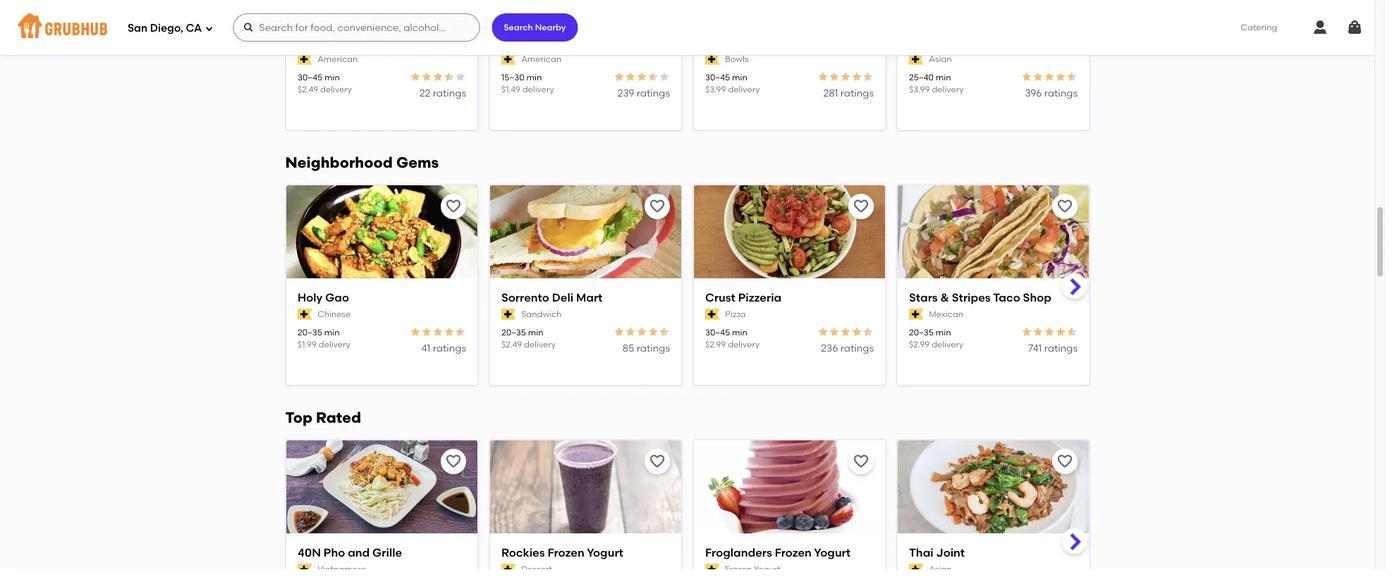 Task type: vqa. For each thing, say whether or not it's contained in the screenshot.
Holy Gao
yes



Task type: locate. For each thing, give the bounding box(es) containing it.
min down the 'asian'
[[935, 72, 951, 82]]

delivery inside 30–45 min $2.49 delivery
[[320, 84, 352, 94]]

subscription pass image down crust
[[705, 309, 719, 320]]

save this restaurant button
[[440, 194, 466, 219], [644, 194, 670, 219], [848, 194, 873, 219], [1052, 194, 1077, 219], [440, 449, 466, 475], [644, 449, 670, 475], [848, 449, 873, 475], [1052, 449, 1077, 475]]

subscription pass image down the sorrento
[[501, 309, 515, 320]]

$2.99
[[705, 339, 726, 350], [909, 339, 929, 350]]

subscription pass image down rockies
[[501, 564, 515, 571]]

30–45 inside 30–45 min $3.99 delivery
[[705, 72, 730, 82]]

rockies
[[501, 546, 545, 560]]

41
[[421, 342, 430, 354]]

0 horizontal spatial $2.49
[[297, 84, 318, 94]]

$3.99 down 'bowls' on the top of page
[[705, 84, 726, 94]]

delivery down mexican
[[931, 339, 963, 350]]

1 horizontal spatial $2.49
[[501, 339, 522, 350]]

$3.99 inside 25–40 min $3.99 delivery
[[909, 84, 930, 94]]

crust
[[705, 291, 735, 305]]

delivery down sandwich at the bottom of the page
[[524, 339, 555, 350]]

bowls
[[725, 54, 748, 64]]

$2.49 inside 20–35 min $2.49 delivery
[[501, 339, 522, 350]]

$2.49 down subway
[[297, 84, 318, 94]]

1 horizontal spatial $2.99
[[909, 339, 929, 350]]

0 horizontal spatial american
[[317, 54, 357, 64]]

subway - carmel valey
[[297, 36, 431, 49]]

$2.99 down the pizza
[[705, 339, 726, 350]]

top
[[285, 409, 312, 427]]

save this restaurant button for 40n pho and grille logo
[[440, 449, 466, 475]]

min inside 20–35 min $1.99 delivery
[[324, 327, 339, 337]]

star icon image
[[409, 71, 421, 82], [421, 71, 432, 82], [432, 71, 443, 82], [443, 71, 455, 82], [443, 71, 455, 82], [455, 71, 466, 82], [613, 71, 625, 82], [625, 71, 636, 82], [636, 71, 647, 82], [647, 71, 658, 82], [647, 71, 658, 82], [658, 71, 670, 82], [817, 71, 828, 82], [828, 71, 840, 82], [840, 71, 851, 82], [851, 71, 862, 82], [862, 71, 873, 82], [862, 71, 873, 82], [1021, 71, 1032, 82], [1032, 71, 1043, 82], [1043, 71, 1055, 82], [1055, 71, 1066, 82], [1066, 71, 1077, 82], [1066, 71, 1077, 82], [409, 326, 421, 338], [421, 326, 432, 338], [432, 326, 443, 338], [443, 326, 455, 338], [455, 326, 466, 338], [455, 326, 466, 338], [613, 326, 625, 338], [625, 326, 636, 338], [636, 326, 647, 338], [647, 326, 658, 338], [658, 326, 670, 338], [658, 326, 670, 338], [817, 326, 828, 338], [828, 326, 840, 338], [840, 326, 851, 338], [851, 326, 862, 338], [862, 326, 873, 338], [862, 326, 873, 338], [1021, 326, 1032, 338], [1032, 326, 1043, 338], [1043, 326, 1055, 338], [1055, 326, 1066, 338], [1066, 326, 1077, 338], [1066, 326, 1077, 338]]

22 ratings
[[419, 87, 466, 99]]

20–35
[[297, 327, 322, 337], [501, 327, 526, 337], [909, 327, 933, 337]]

delivery inside 20–35 min $2.49 delivery
[[524, 339, 555, 350]]

$2.49 inside 30–45 min $2.49 delivery
[[297, 84, 318, 94]]

min down mexican
[[935, 327, 951, 337]]

0 horizontal spatial $2.99
[[705, 339, 726, 350]]

$3.99
[[705, 84, 726, 94], [909, 84, 930, 94]]

save this restaurant button for thai joint logo
[[1052, 449, 1077, 475]]

delivery right $1.99
[[318, 339, 350, 350]]

3 20–35 from the left
[[909, 327, 933, 337]]

delivery down 'bowls' on the top of page
[[728, 84, 760, 94]]

subscription pass image up 15–30 in the left top of the page
[[501, 54, 515, 65]]

1 horizontal spatial 20–35
[[501, 327, 526, 337]]

1 yogurt from the left
[[587, 546, 623, 560]]

1 $3.99 from the left
[[705, 84, 726, 94]]

30–45 down the pizza
[[705, 327, 730, 337]]

ratings right the 41
[[433, 342, 466, 354]]

ratings for sorrento deli mart
[[636, 342, 670, 354]]

delivery right the $1.49
[[522, 84, 554, 94]]

valey
[[400, 36, 431, 49]]

subscription pass image up 25–40
[[909, 54, 923, 65]]

Search for food, convenience, alcohol... search field
[[233, 13, 480, 42]]

ratings right 281
[[840, 87, 873, 99]]

239
[[617, 87, 634, 99]]

0 horizontal spatial frozen
[[547, 546, 584, 560]]

save this restaurant image
[[852, 198, 869, 215], [648, 453, 665, 470], [852, 453, 869, 470], [1056, 453, 1073, 470]]

min inside 20–35 min $2.49 delivery
[[528, 327, 543, 337]]

neighborhood gems
[[285, 154, 439, 172]]

20–35 min $2.49 delivery
[[501, 327, 555, 350]]

min for holy gao
[[324, 327, 339, 337]]

american for subway
[[317, 54, 357, 64]]

40n
[[297, 546, 321, 560]]

1 horizontal spatial yogurt
[[814, 546, 850, 560]]

frozen
[[547, 546, 584, 560], [774, 546, 811, 560]]

subway
[[297, 36, 346, 49]]

ca
[[186, 22, 202, 35]]

delivery down 25–40
[[932, 84, 963, 94]]

30–45 for crust
[[705, 327, 730, 337]]

ratings right 22
[[432, 87, 466, 99]]

frozen right rockies
[[547, 546, 584, 560]]

20–35 for stars
[[909, 327, 933, 337]]

subscription pass image for chick-fil-a
[[501, 54, 515, 65]]

20–35 inside 20–35 min $1.99 delivery
[[297, 327, 322, 337]]

min right 15–30 in the left top of the page
[[526, 72, 541, 82]]

1 horizontal spatial $3.99
[[909, 84, 930, 94]]

281 ratings
[[823, 87, 873, 99]]

min down subway
[[324, 72, 339, 82]]

delivery inside 20–35 min $2.99 delivery
[[931, 339, 963, 350]]

2 yogurt from the left
[[814, 546, 850, 560]]

stars & stripes taco shop
[[909, 291, 1051, 305]]

frozen right froglanders
[[774, 546, 811, 560]]

20–35 inside 20–35 min $2.49 delivery
[[501, 327, 526, 337]]

san
[[128, 22, 148, 35]]

1 20–35 from the left
[[297, 327, 322, 337]]

subscription pass image down the "thai"
[[909, 564, 923, 571]]

shop
[[1023, 291, 1051, 305]]

gems
[[396, 154, 439, 172]]

1 $2.99 from the left
[[705, 339, 726, 350]]

ratings right 239
[[636, 87, 670, 99]]

ratings right 741
[[1044, 342, 1077, 354]]

min for subway - carmel valey
[[324, 72, 339, 82]]

delivery down subway
[[320, 84, 352, 94]]

ratings right 236
[[840, 342, 873, 354]]

save this restaurant image for thai joint
[[1056, 453, 1073, 470]]

subscription pass image
[[297, 54, 312, 65], [501, 54, 515, 65], [705, 54, 719, 65], [909, 54, 923, 65], [501, 309, 515, 320], [501, 564, 515, 571]]

2 american from the left
[[521, 54, 561, 64]]

$2.99 for crust pizzeria
[[705, 339, 726, 350]]

american for chick-
[[521, 54, 561, 64]]

$2.99 inside 20–35 min $2.99 delivery
[[909, 339, 929, 350]]

svg image
[[243, 22, 254, 33]]

min down 'bowls' on the top of page
[[732, 72, 747, 82]]

search nearby
[[504, 22, 566, 32]]

subscription pass image down 40n
[[297, 564, 312, 571]]

30–45
[[297, 72, 322, 82], [705, 72, 730, 82], [705, 327, 730, 337]]

thai joint
[[909, 546, 965, 560]]

1 horizontal spatial american
[[521, 54, 561, 64]]

american down -
[[317, 54, 357, 64]]

ratings right 85
[[636, 342, 670, 354]]

min inside 30–45 min $3.99 delivery
[[732, 72, 747, 82]]

min down sandwich at the bottom of the page
[[528, 327, 543, 337]]

ratings
[[432, 87, 466, 99], [636, 87, 670, 99], [840, 87, 873, 99], [1044, 87, 1077, 99], [433, 342, 466, 354], [636, 342, 670, 354], [840, 342, 873, 354], [1044, 342, 1077, 354]]

delivery inside 15–30 min $1.49 delivery
[[522, 84, 554, 94]]

crust pizzeria
[[705, 291, 781, 305]]

min down "chinese"
[[324, 327, 339, 337]]

$3.99 for 396
[[909, 84, 930, 94]]

sorrento deli mart
[[501, 291, 602, 305]]

30–45 min $3.99 delivery
[[705, 72, 760, 94]]

subscription pass image down subway
[[297, 54, 312, 65]]

15–30
[[501, 72, 524, 82]]

1 vertical spatial $2.49
[[501, 339, 522, 350]]

2 frozen from the left
[[774, 546, 811, 560]]

2 20–35 from the left
[[501, 327, 526, 337]]

save this restaurant image
[[445, 198, 462, 215], [648, 198, 665, 215], [1056, 198, 1073, 215], [445, 453, 462, 470]]

subscription pass image
[[297, 309, 312, 320], [705, 309, 719, 320], [909, 309, 923, 320], [297, 564, 312, 571], [705, 564, 719, 571], [909, 564, 923, 571]]

741
[[1028, 342, 1042, 354]]

$2.99 inside 30–45 min $2.99 delivery
[[705, 339, 726, 350]]

$2.49 down sandwich at the bottom of the page
[[501, 339, 522, 350]]

subscription pass image down stars
[[909, 309, 923, 320]]

catering
[[1241, 22, 1277, 32]]

20–35 up $1.99
[[297, 327, 322, 337]]

rockies frozen yogurt logo image
[[490, 441, 681, 535]]

0 vertical spatial $2.49
[[297, 84, 318, 94]]

2 $2.99 from the left
[[909, 339, 929, 350]]

ratings right 396
[[1044, 87, 1077, 99]]

yogurt for rockies frozen yogurt
[[587, 546, 623, 560]]

20–35 inside 20–35 min $2.99 delivery
[[909, 327, 933, 337]]

30–45 down 'bowls' on the top of page
[[705, 72, 730, 82]]

min inside 15–30 min $1.49 delivery
[[526, 72, 541, 82]]

sorrento deli mart link
[[501, 290, 670, 306]]

stars & stripes taco shop link
[[909, 290, 1077, 306]]

and
[[347, 546, 369, 560]]

min
[[324, 72, 339, 82], [526, 72, 541, 82], [732, 72, 747, 82], [935, 72, 951, 82], [324, 327, 339, 337], [528, 327, 543, 337], [732, 327, 747, 337], [935, 327, 951, 337]]

search nearby button
[[492, 13, 578, 42]]

catering button
[[1231, 11, 1287, 44]]

2 horizontal spatial 20–35
[[909, 327, 933, 337]]

subscription pass image down froglanders
[[705, 564, 719, 571]]

diego,
[[150, 22, 183, 35]]

min inside 30–45 min $2.49 delivery
[[324, 72, 339, 82]]

741 ratings
[[1028, 342, 1077, 354]]

thai joint link
[[909, 545, 1077, 561]]

$2.99 down mexican
[[909, 339, 929, 350]]

delivery inside 30–45 min $2.99 delivery
[[728, 339, 759, 350]]

0 horizontal spatial $3.99
[[705, 84, 726, 94]]

subscription pass image down holy
[[297, 309, 312, 320]]

min inside 20–35 min $2.99 delivery
[[935, 327, 951, 337]]

min inside 25–40 min $3.99 delivery
[[935, 72, 951, 82]]

carmel
[[356, 36, 398, 49]]

min for chick-fil-a
[[526, 72, 541, 82]]

30–45 inside 30–45 min $2.49 delivery
[[297, 72, 322, 82]]

delivery down the pizza
[[728, 339, 759, 350]]

30–45 down subway
[[297, 72, 322, 82]]

0 horizontal spatial 20–35
[[297, 327, 322, 337]]

20–35 down sandwich at the bottom of the page
[[501, 327, 526, 337]]

$2.49
[[297, 84, 318, 94], [501, 339, 522, 350]]

delivery inside 20–35 min $1.99 delivery
[[318, 339, 350, 350]]

2 $3.99 from the left
[[909, 84, 930, 94]]

0 horizontal spatial yogurt
[[587, 546, 623, 560]]

holy
[[297, 291, 322, 305]]

ratings for stars & stripes taco shop
[[1044, 342, 1077, 354]]

top rated
[[285, 409, 361, 427]]

1 frozen from the left
[[547, 546, 584, 560]]

save this restaurant image for rockies frozen yogurt
[[648, 453, 665, 470]]

min down the pizza
[[732, 327, 747, 337]]

american
[[317, 54, 357, 64], [521, 54, 561, 64]]

stars
[[909, 291, 937, 305]]

30–45 inside 30–45 min $2.99 delivery
[[705, 327, 730, 337]]

american down the fil-
[[521, 54, 561, 64]]

sandwich
[[521, 309, 561, 319]]

1 american from the left
[[317, 54, 357, 64]]

subscription pass image for subway - carmel valey
[[297, 54, 312, 65]]

$3.99 inside 30–45 min $3.99 delivery
[[705, 84, 726, 94]]

delivery for chick-fil-a
[[522, 84, 554, 94]]

396 ratings
[[1025, 87, 1077, 99]]

min for sorrento deli mart
[[528, 327, 543, 337]]

$3.99 down 25–40
[[909, 84, 930, 94]]

min inside 30–45 min $2.99 delivery
[[732, 327, 747, 337]]

search
[[504, 22, 533, 32]]

30–45 min $2.99 delivery
[[705, 327, 759, 350]]

1 horizontal spatial frozen
[[774, 546, 811, 560]]

svg image
[[1312, 19, 1329, 36], [1346, 19, 1363, 36], [205, 24, 213, 33]]

deli
[[552, 291, 573, 305]]

20–35 min $1.99 delivery
[[297, 327, 350, 350]]

20–35 down mexican
[[909, 327, 933, 337]]

yogurt
[[587, 546, 623, 560], [814, 546, 850, 560]]



Task type: describe. For each thing, give the bounding box(es) containing it.
239 ratings
[[617, 87, 670, 99]]

neighborhood
[[285, 154, 393, 172]]

mexican
[[929, 309, 963, 319]]

ratings for holy gao
[[433, 342, 466, 354]]

thai
[[909, 546, 933, 560]]

ratings for crust pizzeria
[[840, 342, 873, 354]]

froglanders frozen yogurt logo image
[[694, 441, 885, 535]]

chick-fil-a link
[[501, 34, 670, 50]]

rockies frozen yogurt
[[501, 546, 623, 560]]

subscription pass image for crust
[[705, 309, 719, 320]]

asian
[[929, 54, 951, 64]]

subscription pass image for froglanders
[[705, 564, 719, 571]]

85
[[622, 342, 634, 354]]

yogurt for froglanders frozen yogurt
[[814, 546, 850, 560]]

fil-
[[538, 36, 552, 49]]

min for crust pizzeria
[[732, 327, 747, 337]]

delivery for stars & stripes taco shop
[[931, 339, 963, 350]]

sorrento
[[501, 291, 549, 305]]

save this restaurant button for rockies frozen yogurt logo
[[644, 449, 670, 475]]

save this restaurant button for froglanders frozen yogurt logo
[[848, 449, 873, 475]]

20–35 for sorrento
[[501, 327, 526, 337]]

281
[[823, 87, 838, 99]]

frozen for rockies
[[547, 546, 584, 560]]

pizzeria
[[738, 291, 781, 305]]

chick-
[[501, 36, 538, 49]]

40n pho and grille link
[[297, 545, 466, 561]]

delivery for subway - carmel valey
[[320, 84, 352, 94]]

min for stars & stripes taco shop
[[935, 327, 951, 337]]

save this restaurant button for sorrento deli mart logo
[[644, 194, 670, 219]]

0 horizontal spatial svg image
[[205, 24, 213, 33]]

40n pho and grille
[[297, 546, 402, 560]]

save this restaurant image for sorrento deli mart
[[648, 198, 665, 215]]

$1.49
[[501, 84, 520, 94]]

froglanders frozen yogurt
[[705, 546, 850, 560]]

delivery for holy gao
[[318, 339, 350, 350]]

25–40 min $3.99 delivery
[[909, 72, 963, 94]]

30–45 min $2.49 delivery
[[297, 72, 352, 94]]

25–40
[[909, 72, 933, 82]]

1 horizontal spatial svg image
[[1312, 19, 1329, 36]]

subway - carmel valey link
[[297, 34, 466, 50]]

crust pizzeria link
[[705, 290, 873, 306]]

$2.49 for sorrento deli mart
[[501, 339, 522, 350]]

mart
[[576, 291, 602, 305]]

20–35 for holy
[[297, 327, 322, 337]]

stripes
[[952, 291, 990, 305]]

subscription pass image for thai
[[909, 564, 923, 571]]

delivery inside 30–45 min $3.99 delivery
[[728, 84, 760, 94]]

subscription pass image for rockies frozen yogurt
[[501, 564, 515, 571]]

save this restaurant button for holy gao logo
[[440, 194, 466, 219]]

40n pho and grille logo image
[[286, 441, 477, 535]]

$1.99
[[297, 339, 316, 350]]

-
[[349, 36, 353, 49]]

85 ratings
[[622, 342, 670, 354]]

froglanders
[[705, 546, 772, 560]]

thai joint logo image
[[897, 441, 1089, 535]]

delivery for sorrento deli mart
[[524, 339, 555, 350]]

save this restaurant image for holy gao
[[445, 198, 462, 215]]

holy gao logo image
[[286, 185, 477, 280]]

holy gao link
[[297, 290, 466, 306]]

subscription pass image left 'bowls' on the top of page
[[705, 54, 719, 65]]

$2.99 for stars & stripes taco shop
[[909, 339, 929, 350]]

rated
[[316, 409, 361, 427]]

20–35 min $2.99 delivery
[[909, 327, 963, 350]]

ratings for subway - carmel valey
[[432, 87, 466, 99]]

chinese
[[317, 309, 350, 319]]

22
[[419, 87, 430, 99]]

396
[[1025, 87, 1042, 99]]

pizza
[[725, 309, 745, 319]]

save this restaurant image for froglanders frozen yogurt
[[852, 453, 869, 470]]

taco
[[993, 291, 1020, 305]]

236
[[821, 342, 838, 354]]

$2.49 for subway - carmel valey
[[297, 84, 318, 94]]

joint
[[936, 546, 965, 560]]

save this restaurant button for crust pizzeria logo
[[848, 194, 873, 219]]

a
[[552, 36, 561, 49]]

holy gao
[[297, 291, 349, 305]]

froglanders frozen yogurt link
[[705, 545, 873, 561]]

sorrento deli mart logo image
[[490, 185, 681, 280]]

pho
[[323, 546, 345, 560]]

30–45 for subway
[[297, 72, 322, 82]]

subscription pass image for holy
[[297, 309, 312, 320]]

41 ratings
[[421, 342, 466, 354]]

ratings for chick-fil-a
[[636, 87, 670, 99]]

subscription pass image for 40n
[[297, 564, 312, 571]]

nearby
[[535, 22, 566, 32]]

delivery for crust pizzeria
[[728, 339, 759, 350]]

delivery inside 25–40 min $3.99 delivery
[[932, 84, 963, 94]]

subscription pass image for stars
[[909, 309, 923, 320]]

save this restaurant image for stars & stripes taco shop
[[1056, 198, 1073, 215]]

&
[[940, 291, 949, 305]]

san diego, ca
[[128, 22, 202, 35]]

gao
[[325, 291, 349, 305]]

2 horizontal spatial svg image
[[1346, 19, 1363, 36]]

chick-fil-a
[[501, 36, 561, 49]]

frozen for froglanders
[[774, 546, 811, 560]]

crust pizzeria logo image
[[694, 185, 885, 280]]

15–30 min $1.49 delivery
[[501, 72, 554, 94]]

grille
[[372, 546, 402, 560]]

rockies frozen yogurt link
[[501, 545, 670, 561]]

stars & stripes taco shop logo image
[[897, 185, 1089, 280]]

236 ratings
[[821, 342, 873, 354]]

main navigation navigation
[[0, 0, 1375, 55]]

save this restaurant button for stars & stripes taco shop logo
[[1052, 194, 1077, 219]]

$3.99 for 281
[[705, 84, 726, 94]]

subscription pass image for sorrento deli mart
[[501, 309, 515, 320]]



